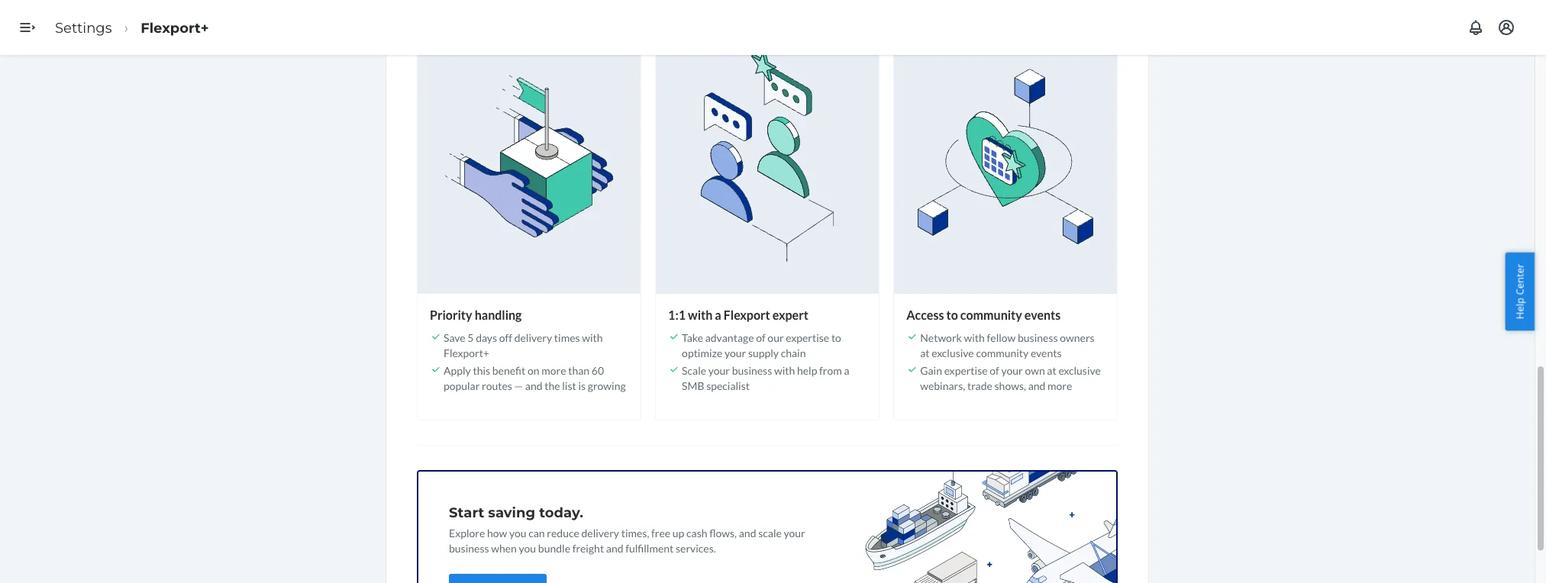 Task type: vqa. For each thing, say whether or not it's contained in the screenshot.
more in the Network with fellow business owners at exclusive community events Gain expertise of your own at exclusive webinars, trade shows, and more
yes



Task type: describe. For each thing, give the bounding box(es) containing it.
1 horizontal spatial to
[[947, 307, 958, 322]]

list
[[562, 379, 576, 392]]

with right 1:1 on the bottom
[[688, 307, 713, 322]]

0 horizontal spatial exclusive
[[932, 346, 974, 359]]

help center button
[[1506, 253, 1535, 331]]

smb
[[682, 379, 705, 392]]

times
[[554, 331, 580, 344]]

1 vertical spatial you
[[519, 542, 536, 555]]

services.
[[676, 542, 716, 555]]

and inside save 5 days off delivery times with flexport+ apply this benefit on more than 60 popular routes — and the list is growing
[[525, 379, 543, 392]]

5
[[468, 331, 474, 344]]

your down advantage
[[725, 346, 746, 359]]

advantage
[[706, 331, 754, 344]]

from
[[820, 364, 842, 377]]

events inside "network with fellow business owners at exclusive community events gain expertise of your own at exclusive webinars, trade shows, and more"
[[1031, 346, 1062, 359]]

open account menu image
[[1498, 18, 1516, 37]]

1 vertical spatial at
[[1048, 364, 1057, 377]]

fulfillment
[[626, 542, 674, 555]]

optimize
[[682, 346, 723, 359]]

0 vertical spatial events
[[1025, 307, 1061, 322]]

delivery inside save 5 days off delivery times with flexport+ apply this benefit on more than 60 popular routes — and the list is growing
[[515, 331, 552, 344]]

a inside take advantage of our expertise to optimize your supply chain scale your business with help from a smb specialist
[[844, 364, 850, 377]]

network
[[921, 331, 962, 344]]

priority
[[430, 307, 472, 322]]

with inside "network with fellow business owners at exclusive community events gain expertise of your own at exclusive webinars, trade shows, and more"
[[964, 331, 985, 344]]

scale
[[759, 527, 782, 539]]

scale
[[682, 364, 707, 377]]

shows,
[[995, 379, 1027, 392]]

save
[[444, 331, 466, 344]]

your inside "network with fellow business owners at exclusive community events gain expertise of your own at exclusive webinars, trade shows, and more"
[[1002, 364, 1023, 377]]

is
[[579, 379, 586, 392]]

network with fellow business owners at exclusive community events gain expertise of your own at exclusive webinars, trade shows, and more
[[921, 331, 1101, 392]]

more inside "network with fellow business owners at exclusive community events gain expertise of your own at exclusive webinars, trade shows, and more"
[[1048, 379, 1073, 392]]

supply
[[749, 346, 779, 359]]

expertise inside take advantage of our expertise to optimize your supply chain scale your business with help from a smb specialist
[[786, 331, 830, 344]]

today.
[[539, 504, 583, 521]]

apply
[[444, 364, 471, 377]]

chain
[[781, 346, 806, 359]]

own
[[1025, 364, 1045, 377]]

popular
[[444, 379, 480, 392]]

business inside start saving today. explore how you can reduce delivery times, free up cash flows, and scale your business when you bundle freight and fulfillment services.
[[449, 542, 489, 555]]

and left scale
[[739, 527, 757, 539]]

reduce
[[547, 527, 580, 539]]

trade
[[968, 379, 993, 392]]

more inside save 5 days off delivery times with flexport+ apply this benefit on more than 60 popular routes — and the list is growing
[[542, 364, 566, 377]]

help
[[1514, 298, 1527, 320]]

open notifications image
[[1467, 18, 1486, 37]]

and down times,
[[606, 542, 624, 555]]

benefit
[[493, 364, 526, 377]]

business inside "network with fellow business owners at exclusive community events gain expertise of your own at exclusive webinars, trade shows, and more"
[[1018, 331, 1058, 344]]

access
[[907, 307, 944, 322]]

webinars,
[[921, 379, 966, 392]]

settings link
[[55, 19, 112, 36]]

explore
[[449, 527, 485, 539]]

save 5 days off delivery times with flexport+ apply this benefit on more than 60 popular routes — and the list is growing
[[444, 331, 626, 392]]

fellow
[[987, 331, 1016, 344]]



Task type: locate. For each thing, give the bounding box(es) containing it.
access to community events
[[907, 307, 1061, 322]]

events up own
[[1031, 346, 1062, 359]]

routes
[[482, 379, 512, 392]]

free
[[652, 527, 671, 539]]

bundle
[[538, 542, 571, 555]]

than
[[568, 364, 590, 377]]

flexport+
[[141, 19, 209, 36], [444, 346, 490, 359]]

1 vertical spatial community
[[977, 346, 1029, 359]]

to up from
[[832, 331, 842, 344]]

1 horizontal spatial more
[[1048, 379, 1073, 392]]

more up the
[[542, 364, 566, 377]]

1 vertical spatial to
[[832, 331, 842, 344]]

flexport+ link
[[141, 19, 209, 36]]

expert
[[773, 307, 809, 322]]

owners
[[1060, 331, 1095, 344]]

on
[[528, 364, 540, 377]]

your inside start saving today. explore how you can reduce delivery times, free up cash flows, and scale your business when you bundle freight and fulfillment services.
[[784, 527, 806, 539]]

to up network
[[947, 307, 958, 322]]

1 vertical spatial a
[[844, 364, 850, 377]]

exclusive
[[932, 346, 974, 359], [1059, 364, 1101, 377]]

a right from
[[844, 364, 850, 377]]

you
[[509, 527, 527, 539], [519, 542, 536, 555]]

0 vertical spatial to
[[947, 307, 958, 322]]

open navigation image
[[18, 18, 37, 37]]

with
[[688, 307, 713, 322], [582, 331, 603, 344], [964, 331, 985, 344], [774, 364, 795, 377]]

1 vertical spatial more
[[1048, 379, 1073, 392]]

with inside save 5 days off delivery times with flexport+ apply this benefit on more than 60 popular routes — and the list is growing
[[582, 331, 603, 344]]

community down fellow
[[977, 346, 1029, 359]]

1:1
[[668, 307, 686, 322]]

you down "can"
[[519, 542, 536, 555]]

0 horizontal spatial expertise
[[786, 331, 830, 344]]

a
[[715, 307, 722, 322], [844, 364, 850, 377]]

events
[[1025, 307, 1061, 322], [1031, 346, 1062, 359]]

0 horizontal spatial delivery
[[515, 331, 552, 344]]

of up "trade"
[[990, 364, 1000, 377]]

1:1 with a flexport expert
[[668, 307, 809, 322]]

and inside "network with fellow business owners at exclusive community events gain expertise of your own at exclusive webinars, trade shows, and more"
[[1029, 379, 1046, 392]]

1 horizontal spatial expertise
[[945, 364, 988, 377]]

0 vertical spatial delivery
[[515, 331, 552, 344]]

0 vertical spatial exclusive
[[932, 346, 974, 359]]

settings
[[55, 19, 112, 36]]

1 horizontal spatial exclusive
[[1059, 364, 1101, 377]]

1 horizontal spatial of
[[990, 364, 1000, 377]]

priority handling
[[430, 307, 522, 322]]

delivery inside start saving today. explore how you can reduce delivery times, free up cash flows, and scale your business when you bundle freight and fulfillment services.
[[582, 527, 619, 539]]

with down "chain"
[[774, 364, 795, 377]]

1 vertical spatial events
[[1031, 346, 1062, 359]]

expertise
[[786, 331, 830, 344], [945, 364, 988, 377]]

take advantage of our expertise to optimize your supply chain scale your business with help from a smb specialist
[[682, 331, 850, 392]]

0 vertical spatial expertise
[[786, 331, 830, 344]]

—
[[515, 379, 523, 392]]

flexport+ inside breadcrumbs navigation
[[141, 19, 209, 36]]

how
[[487, 527, 507, 539]]

your right scale
[[784, 527, 806, 539]]

0 vertical spatial a
[[715, 307, 722, 322]]

can
[[529, 527, 545, 539]]

1 horizontal spatial flexport+
[[444, 346, 490, 359]]

1 horizontal spatial a
[[844, 364, 850, 377]]

when
[[491, 542, 517, 555]]

and down own
[[1029, 379, 1046, 392]]

exclusive down network
[[932, 346, 974, 359]]

community
[[961, 307, 1023, 322], [977, 346, 1029, 359]]

0 vertical spatial more
[[542, 364, 566, 377]]

1 vertical spatial exclusive
[[1059, 364, 1101, 377]]

times,
[[622, 527, 650, 539]]

of inside take advantage of our expertise to optimize your supply chain scale your business with help from a smb specialist
[[756, 331, 766, 344]]

0 horizontal spatial a
[[715, 307, 722, 322]]

this
[[473, 364, 490, 377]]

days
[[476, 331, 497, 344]]

delivery up freight
[[582, 527, 619, 539]]

expertise up "trade"
[[945, 364, 988, 377]]

at
[[921, 346, 930, 359], [1048, 364, 1057, 377]]

business up own
[[1018, 331, 1058, 344]]

events up owners
[[1025, 307, 1061, 322]]

more right the shows,
[[1048, 379, 1073, 392]]

specialist
[[707, 379, 750, 392]]

with down access to community events
[[964, 331, 985, 344]]

community up fellow
[[961, 307, 1023, 322]]

2 vertical spatial business
[[449, 542, 489, 555]]

1 vertical spatial delivery
[[582, 527, 619, 539]]

0 vertical spatial flexport+
[[141, 19, 209, 36]]

0 vertical spatial of
[[756, 331, 766, 344]]

1 vertical spatial flexport+
[[444, 346, 490, 359]]

with right times
[[582, 331, 603, 344]]

0 vertical spatial you
[[509, 527, 527, 539]]

gain
[[921, 364, 943, 377]]

business inside take advantage of our expertise to optimize your supply chain scale your business with help from a smb specialist
[[732, 364, 772, 377]]

more
[[542, 364, 566, 377], [1048, 379, 1073, 392]]

1 vertical spatial expertise
[[945, 364, 988, 377]]

to
[[947, 307, 958, 322], [832, 331, 842, 344]]

1 vertical spatial of
[[990, 364, 1000, 377]]

center
[[1514, 264, 1527, 295]]

0 horizontal spatial flexport+
[[141, 19, 209, 36]]

0 horizontal spatial business
[[449, 542, 489, 555]]

of
[[756, 331, 766, 344], [990, 364, 1000, 377]]

saving
[[488, 504, 536, 521]]

community inside "network with fellow business owners at exclusive community events gain expertise of your own at exclusive webinars, trade shows, and more"
[[977, 346, 1029, 359]]

0 vertical spatial at
[[921, 346, 930, 359]]

flows,
[[710, 527, 737, 539]]

take
[[682, 331, 703, 344]]

our
[[768, 331, 784, 344]]

1 horizontal spatial at
[[1048, 364, 1057, 377]]

0 horizontal spatial of
[[756, 331, 766, 344]]

breadcrumbs navigation
[[43, 5, 221, 50]]

your up specialist
[[709, 364, 730, 377]]

and right —
[[525, 379, 543, 392]]

start
[[449, 504, 484, 521]]

up
[[673, 527, 685, 539]]

expertise inside "network with fellow business owners at exclusive community events gain expertise of your own at exclusive webinars, trade shows, and more"
[[945, 364, 988, 377]]

expertise up "chain"
[[786, 331, 830, 344]]

with inside take advantage of our expertise to optimize your supply chain scale your business with help from a smb specialist
[[774, 364, 795, 377]]

business down supply
[[732, 364, 772, 377]]

0 horizontal spatial more
[[542, 364, 566, 377]]

0 horizontal spatial to
[[832, 331, 842, 344]]

2 horizontal spatial business
[[1018, 331, 1058, 344]]

1 vertical spatial business
[[732, 364, 772, 377]]

0 horizontal spatial at
[[921, 346, 930, 359]]

flexport
[[724, 307, 771, 322]]

your
[[725, 346, 746, 359], [709, 364, 730, 377], [1002, 364, 1023, 377], [784, 527, 806, 539]]

0 vertical spatial community
[[961, 307, 1023, 322]]

a up advantage
[[715, 307, 722, 322]]

1 horizontal spatial delivery
[[582, 527, 619, 539]]

help
[[797, 364, 818, 377]]

business
[[1018, 331, 1058, 344], [732, 364, 772, 377], [449, 542, 489, 555]]

help center
[[1514, 264, 1527, 320]]

off
[[499, 331, 513, 344]]

your up the shows,
[[1002, 364, 1023, 377]]

delivery
[[515, 331, 552, 344], [582, 527, 619, 539]]

handling
[[475, 307, 522, 322]]

0 vertical spatial business
[[1018, 331, 1058, 344]]

delivery right off
[[515, 331, 552, 344]]

business down 'explore'
[[449, 542, 489, 555]]

of inside "network with fellow business owners at exclusive community events gain expertise of your own at exclusive webinars, trade shows, and more"
[[990, 364, 1000, 377]]

to inside take advantage of our expertise to optimize your supply chain scale your business with help from a smb specialist
[[832, 331, 842, 344]]

you left "can"
[[509, 527, 527, 539]]

freight
[[573, 542, 604, 555]]

at up the gain at the bottom
[[921, 346, 930, 359]]

of left our
[[756, 331, 766, 344]]

60
[[592, 364, 604, 377]]

the
[[545, 379, 560, 392]]

at right own
[[1048, 364, 1057, 377]]

flexport+ inside save 5 days off delivery times with flexport+ apply this benefit on more than 60 popular routes — and the list is growing
[[444, 346, 490, 359]]

growing
[[588, 379, 626, 392]]

and
[[525, 379, 543, 392], [1029, 379, 1046, 392], [739, 527, 757, 539], [606, 542, 624, 555]]

start saving today. explore how you can reduce delivery times, free up cash flows, and scale your business when you bundle freight and fulfillment services.
[[449, 504, 806, 555]]

1 horizontal spatial business
[[732, 364, 772, 377]]

cash
[[687, 527, 708, 539]]

exclusive down owners
[[1059, 364, 1101, 377]]



